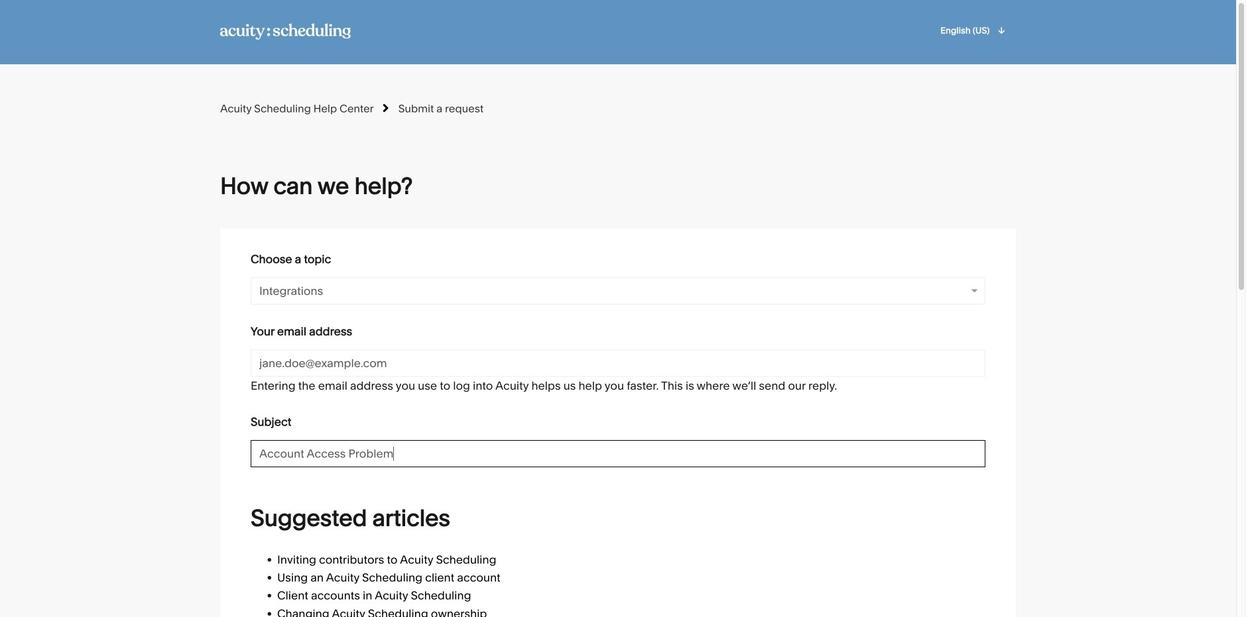 Task type: vqa. For each thing, say whether or not it's contained in the screenshot.
the Logo
yes



Task type: locate. For each thing, give the bounding box(es) containing it.
logo image
[[220, 23, 351, 40]]

None text field
[[251, 350, 986, 377], [251, 440, 986, 468], [251, 350, 986, 377], [251, 440, 986, 468]]



